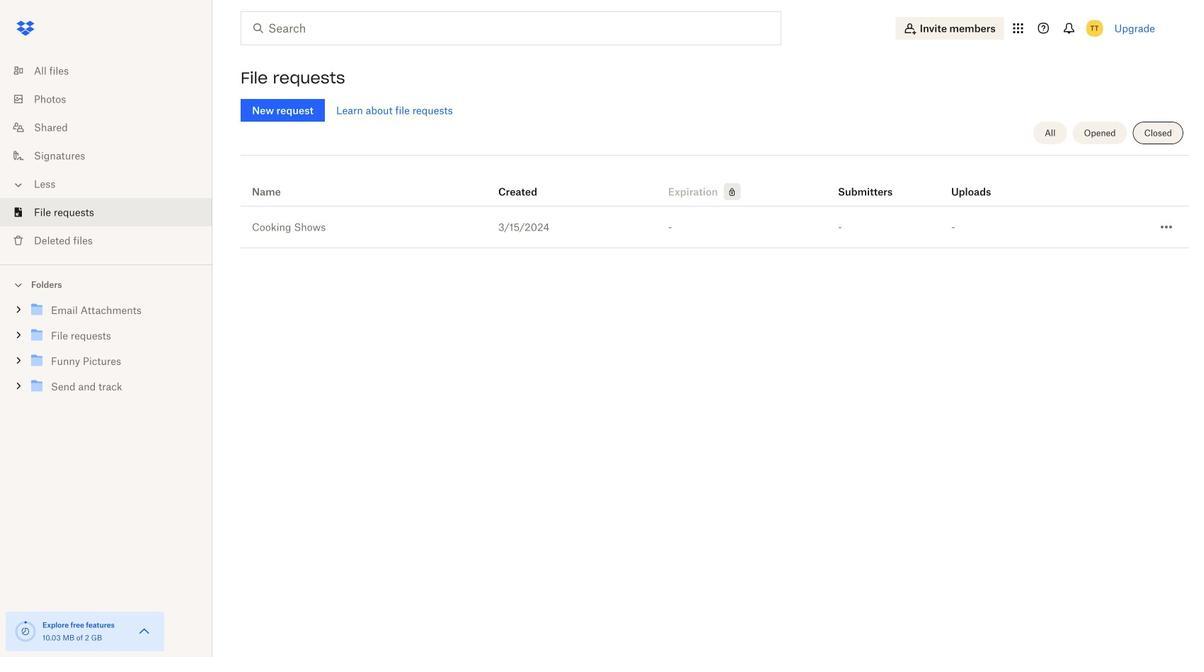 Task type: describe. For each thing, give the bounding box(es) containing it.
1 row from the top
[[241, 161, 1190, 207]]

quota usage image
[[14, 621, 37, 644]]

quota usage progress bar
[[14, 621, 37, 644]]

pro trial element
[[718, 183, 741, 200]]

1 column header from the left
[[838, 166, 895, 200]]



Task type: vqa. For each thing, say whether or not it's contained in the screenshot.
ninth menu item from the bottom
no



Task type: locate. For each thing, give the bounding box(es) containing it.
row
[[241, 161, 1190, 207], [241, 207, 1190, 249]]

0 horizontal spatial column header
[[838, 166, 895, 200]]

less image
[[11, 178, 25, 192]]

1 horizontal spatial column header
[[952, 166, 1008, 200]]

Search text field
[[268, 20, 752, 37]]

2 row from the top
[[241, 207, 1190, 249]]

group
[[0, 295, 212, 410]]

dropbox image
[[11, 14, 40, 42]]

more actions image
[[1158, 219, 1175, 236]]

table
[[241, 161, 1190, 249]]

list
[[0, 48, 212, 265]]

list item
[[0, 198, 212, 227]]

2 column header from the left
[[952, 166, 1008, 200]]

column header
[[838, 166, 895, 200], [952, 166, 1008, 200]]



